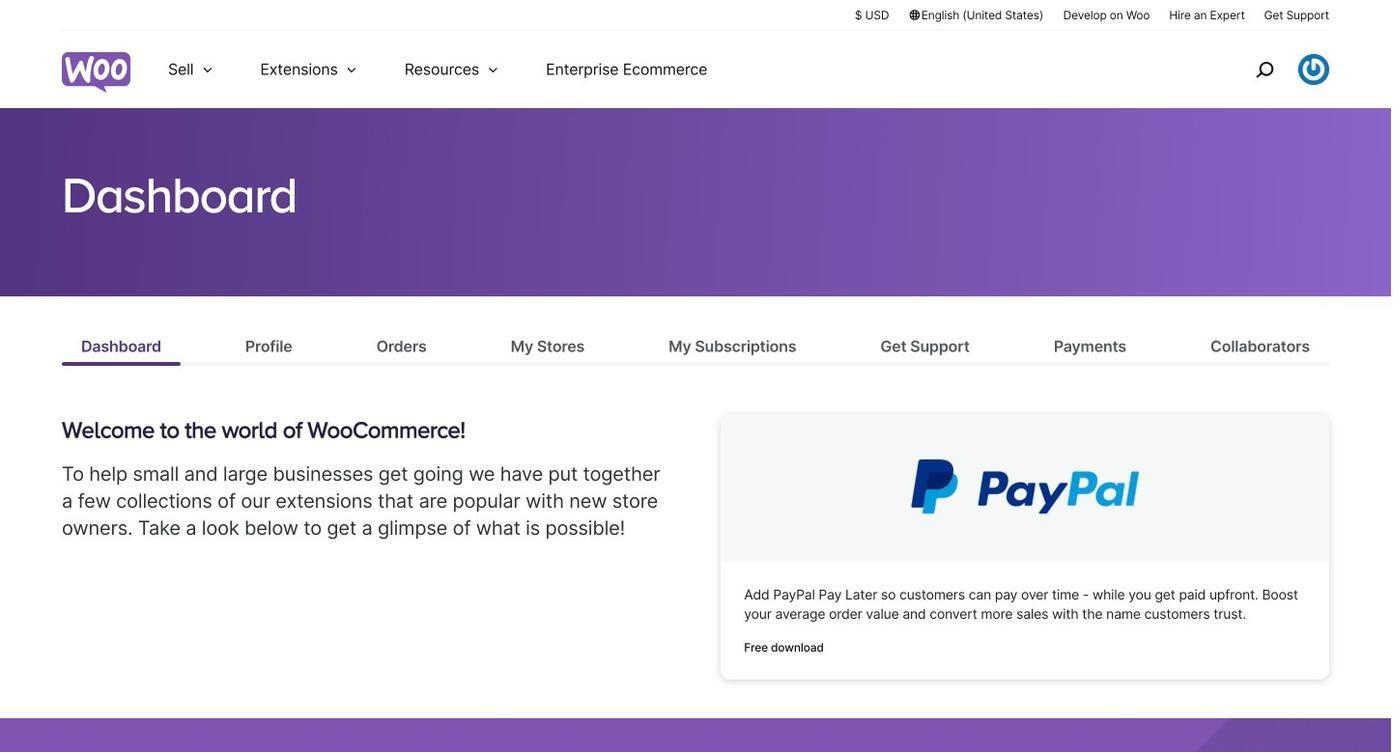 Task type: vqa. For each thing, say whether or not it's contained in the screenshot.
Search image
yes



Task type: describe. For each thing, give the bounding box(es) containing it.
open account menu image
[[1298, 54, 1329, 85]]



Task type: locate. For each thing, give the bounding box(es) containing it.
service navigation menu element
[[1214, 38, 1329, 101]]

search image
[[1249, 54, 1280, 85]]



